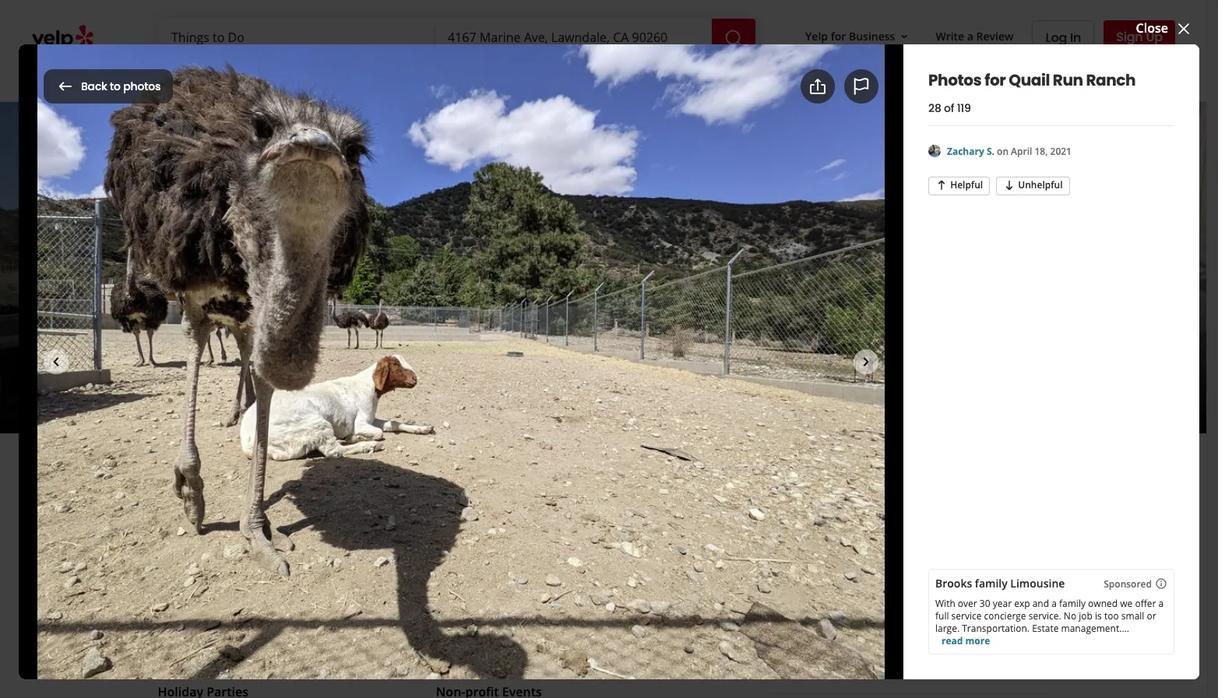 Task type: locate. For each thing, give the bounding box(es) containing it.
0 vertical spatial of
[[944, 100, 955, 116]]

24 chevron down v2 image inside 'restaurants' link
[[233, 67, 252, 86]]

services
[[310, 69, 352, 84], [425, 69, 467, 84], [158, 550, 223, 572], [529, 588, 578, 605], [210, 620, 259, 637]]

& up hours
[[333, 357, 343, 374]]

24 flag v2 image
[[852, 77, 871, 96]]

1 horizontal spatial photos
[[929, 69, 982, 91]]

1 vertical spatial add
[[339, 473, 364, 491]]

business left 16 checkmark badged v2 icon
[[364, 553, 417, 570]]

request inside "request pricing & availability"
[[778, 477, 867, 507]]

1 vertical spatial hours
[[788, 573, 824, 590]]

0 horizontal spatial business
[[364, 553, 417, 570]]

8:00
[[197, 384, 221, 401]]

limousine
[[1011, 577, 1065, 591]]

edit button
[[494, 358, 526, 376]]

back to photos button
[[44, 69, 173, 103]]

business inside services offered element
[[364, 553, 417, 570]]

0 vertical spatial pricing
[[871, 477, 949, 507]]

16 claim filled v2 image
[[158, 359, 170, 371]]

response up 8
[[778, 559, 820, 572]]

0 vertical spatial &
[[333, 357, 343, 374]]

business left 16 chevron down v2 icon
[[849, 29, 896, 43]]

response for 8
[[778, 559, 820, 572]]

request pricing & availability up time at the bottom right of page
[[778, 477, 970, 535]]

brooks family limousine link
[[936, 577, 1065, 591]]

0 horizontal spatial response
[[778, 559, 820, 572]]

&
[[333, 357, 343, 374], [953, 477, 970, 507], [916, 611, 926, 629]]

24 chevron down v2 image for restaurants
[[233, 67, 252, 86]]

24 chevron down v2 image for auto services
[[470, 67, 489, 86]]

coordination
[[200, 588, 279, 605]]

birthday parties link
[[436, 620, 533, 637]]

2 horizontal spatial 24 chevron down v2 image
[[544, 67, 562, 86]]

0 vertical spatial request pricing & availability
[[778, 477, 970, 535]]

2 vertical spatial &
[[916, 611, 926, 629]]

event up hours
[[346, 357, 381, 374]]

see hours link
[[508, 384, 567, 403]]

corporate
[[436, 652, 497, 669]]

16 info v2 image
[[311, 386, 324, 398], [1155, 578, 1168, 590]]

0 horizontal spatial 24 chevron down v2 image
[[233, 67, 252, 86]]

s.
[[987, 145, 995, 158]]

24 chevron down v2 image right auto services
[[470, 67, 489, 86]]

24 chevron down v2 image inside more link
[[544, 67, 562, 86]]

request up locals
[[817, 611, 867, 629]]

business
[[849, 29, 896, 43], [364, 553, 417, 570]]

ranch up the reviews)
[[347, 264, 469, 316]]

run up 4.8
[[266, 264, 340, 316]]

with
[[936, 598, 956, 611]]

0 horizontal spatial write
[[195, 473, 227, 491]]

1 vertical spatial pricing
[[870, 611, 913, 629]]

1 vertical spatial &
[[953, 477, 970, 507]]

auto
[[399, 69, 423, 84]]

request pricing & availability
[[778, 477, 970, 535], [817, 611, 996, 629]]

photo of quail run ranch - lake hughes, ca, us. the ostrich takes a nibble. image
[[498, 102, 747, 434]]

a left the review on the right top of the page
[[967, 29, 974, 43]]

log in link
[[1033, 20, 1095, 55]]

spaces
[[384, 357, 426, 374]]

ranch down sign
[[1086, 69, 1136, 91]]

tours , venues & event spaces , ranches
[[243, 357, 485, 374]]

add photos link
[[788, 69, 911, 103]]

1 horizontal spatial family
[[1060, 598, 1086, 611]]

family
[[975, 577, 1008, 591], [1060, 598, 1086, 611]]

quail up 4.8 star rating image
[[158, 264, 258, 316]]

24 chevron down v2 image inside auto services link
[[470, 67, 489, 86]]

1 , from the left
[[278, 357, 281, 374]]

24 chevron down v2 image right more
[[544, 67, 562, 86]]

request up time at the bottom right of page
[[778, 477, 867, 507]]

for inside button
[[831, 29, 846, 43]]

1 vertical spatial family
[[1060, 598, 1086, 611]]

sign up link
[[1104, 20, 1176, 55]]

write for write a review
[[195, 473, 227, 491]]

16 info v2 image up offer
[[1155, 578, 1168, 590]]

1 vertical spatial business
[[364, 553, 417, 570]]

request pricing & availability up 4 locals recently requested a quote
[[817, 611, 996, 629]]

to
[[110, 78, 121, 94]]

0 horizontal spatial ,
[[278, 357, 281, 374]]

more link
[[501, 56, 575, 101]]

request inside 'button'
[[817, 611, 867, 629]]

1 response from the left
[[778, 559, 820, 572]]

1 horizontal spatial for
[[831, 29, 846, 43]]

of for 28
[[944, 100, 955, 116]]

(44 reviews) link
[[325, 322, 397, 339]]

16 info v2 image right pm
[[311, 386, 324, 398]]

services down coordination
[[210, 620, 259, 637]]

1 horizontal spatial response
[[909, 559, 951, 572]]

for right to
[[123, 71, 153, 101]]

save
[[554, 473, 584, 491]]

of right 28
[[944, 100, 955, 116]]

1 vertical spatial write
[[195, 473, 227, 491]]

1 horizontal spatial 24 chevron down v2 image
[[470, 67, 489, 86]]

run down log in
[[1053, 69, 1083, 91]]

photos down the yelp for business button
[[855, 77, 898, 95]]

large.
[[936, 623, 960, 636]]

open 8:00 am - 4:00 pm
[[158, 384, 302, 401]]

0 horizontal spatial 16 info v2 image
[[311, 386, 324, 398]]

-
[[248, 384, 252, 401]]

24 close v2 image
[[1175, 19, 1194, 38]]

1 horizontal spatial 16 info v2 image
[[1155, 578, 1168, 590]]

0 horizontal spatial family
[[975, 577, 1008, 591]]

sign
[[1117, 28, 1143, 46]]

pricing
[[871, 477, 949, 507], [870, 611, 913, 629]]

1 vertical spatial request
[[817, 611, 867, 629]]

,
[[278, 357, 281, 374], [426, 357, 430, 374]]

response rate 100%
[[909, 559, 971, 590]]

1
[[423, 384, 431, 401]]

write right "24 star v2" image
[[195, 473, 227, 491]]

write a review link
[[930, 22, 1020, 50]]

back
[[81, 78, 107, 94]]

event up birthday
[[436, 588, 470, 605]]

2 24 chevron down v2 image from the left
[[470, 67, 489, 86]]

Search photos text field
[[920, 71, 1175, 102]]

add right 24 camera v2 image
[[339, 473, 364, 491]]

of up security
[[185, 588, 197, 605]]

1 vertical spatial event
[[436, 588, 470, 605]]

2 response from the left
[[909, 559, 951, 572]]

0 horizontal spatial &
[[333, 357, 343, 374]]

0 horizontal spatial photos for quail run ranch
[[44, 71, 337, 101]]

& left 'full'
[[916, 611, 926, 629]]

0 horizontal spatial photos
[[123, 78, 161, 94]]

1 vertical spatial availability
[[929, 611, 996, 629]]

zachary
[[947, 145, 985, 158]]

family up 30
[[975, 577, 1008, 591]]

search image
[[725, 29, 743, 47]]

1 vertical spatial of
[[185, 588, 197, 605]]

photo of quail run ranch - lake hughes, ca, us. image
[[747, 102, 1189, 434], [1189, 102, 1219, 434]]

corporate events
[[436, 652, 540, 669]]

time
[[822, 559, 842, 572]]

photo
[[367, 473, 403, 491]]

events
[[500, 652, 540, 669]]

& up rate
[[953, 477, 970, 507]]

add left 24 flag v2 image
[[827, 77, 852, 95]]

for down the review on the right top of the page
[[985, 69, 1006, 91]]

for
[[831, 29, 846, 43], [985, 69, 1006, 91], [123, 71, 153, 101]]

24 arrow left v2 image
[[56, 77, 75, 96]]

1 horizontal spatial write
[[936, 29, 965, 43]]

birthday parties
[[436, 620, 533, 637]]

family inside "with over 30 year exp and a family owned we offer a full service concierge service. no job is too small or large. transportation. estate management.… read more"
[[1060, 598, 1086, 611]]

1 horizontal spatial photos for quail run ranch
[[929, 69, 1136, 91]]

1 horizontal spatial add
[[827, 77, 852, 95]]

yelp
[[806, 29, 828, 43]]

planning
[[473, 588, 526, 605]]

0 vertical spatial event
[[346, 357, 381, 374]]

0 vertical spatial request
[[778, 477, 867, 507]]

response inside response rate 100%
[[909, 559, 951, 572]]

24 chevron down v2 image right restaurants
[[233, 67, 252, 86]]

0 horizontal spatial event
[[346, 357, 381, 374]]

over
[[958, 598, 978, 611]]

1 horizontal spatial business
[[849, 29, 896, 43]]

request pricing & availability inside request pricing & availability 'button'
[[817, 611, 996, 629]]

run left home
[[220, 71, 263, 101]]

read more link
[[942, 635, 990, 648]]

with over 30 year exp and a family owned we offer a full service concierge service. no job is too small or large. transportation. estate management.… read more
[[936, 598, 1164, 648]]

1 horizontal spatial of
[[944, 100, 955, 116]]

1 horizontal spatial photos
[[855, 77, 898, 95]]

save button
[[516, 465, 598, 499]]

quote
[[957, 649, 983, 662]]

hours right 8
[[788, 573, 824, 590]]

1 vertical spatial 16 info v2 image
[[1155, 578, 1168, 590]]

0 horizontal spatial of
[[185, 588, 197, 605]]

recently
[[865, 649, 900, 662]]

management.…
[[1062, 623, 1130, 636]]

availability
[[778, 505, 902, 535], [929, 611, 996, 629]]

2 , from the left
[[426, 357, 430, 374]]

, left venues on the left of the page
[[278, 357, 281, 374]]

for right yelp
[[831, 29, 846, 43]]

(44
[[325, 322, 343, 339]]

services offered element
[[133, 524, 739, 699]]

business inside button
[[849, 29, 896, 43]]

add
[[827, 77, 852, 95], [339, 473, 364, 491]]

event planning services link
[[436, 588, 578, 605]]

services left 24 chevron down v2 image
[[310, 69, 352, 84]]

add inside add photo link
[[339, 473, 364, 491]]

availability up time at the bottom right of page
[[778, 505, 902, 535]]

services for security
[[210, 620, 259, 637]]

yelp for business button
[[799, 22, 917, 50]]

tours link
[[243, 357, 278, 374]]

write left the review on the right top of the page
[[936, 29, 965, 43]]

photos right to
[[123, 78, 161, 94]]

owned
[[1088, 598, 1118, 611]]

None search field
[[159, 19, 759, 56]]

1 horizontal spatial event
[[436, 588, 470, 605]]

of
[[944, 100, 955, 116], [185, 588, 197, 605]]

close
[[1136, 20, 1169, 37]]

response inside response time 8 hours
[[778, 559, 820, 572]]

24 chevron down v2 image for more
[[544, 67, 562, 86]]

info alert
[[311, 383, 499, 402]]

24 chevron down v2 image
[[233, 67, 252, 86], [470, 67, 489, 86], [544, 67, 562, 86]]

ranches
[[433, 357, 485, 374]]

0 vertical spatial business
[[849, 29, 896, 43]]

response up 100%
[[909, 559, 951, 572]]

0 horizontal spatial run
[[220, 71, 263, 101]]

0 vertical spatial hours
[[534, 386, 560, 399]]

services right auto
[[425, 69, 467, 84]]

business categories element
[[157, 56, 1176, 101]]

3 24 chevron down v2 image from the left
[[544, 67, 562, 86]]

1 horizontal spatial &
[[916, 611, 926, 629]]

1 24 chevron down v2 image from the left
[[233, 67, 252, 86]]

0 vertical spatial add
[[827, 77, 852, 95]]

request pricing & availability button
[[778, 603, 1036, 637]]

0 vertical spatial write
[[936, 29, 965, 43]]

availability down over
[[929, 611, 996, 629]]

sign up
[[1117, 28, 1163, 46]]

hours right "see"
[[534, 386, 560, 399]]

4.8
[[304, 322, 322, 339]]

2 horizontal spatial &
[[953, 477, 970, 507]]

photos
[[929, 69, 982, 91], [44, 71, 119, 101]]

concierge
[[984, 610, 1027, 623]]

1 vertical spatial request pricing & availability
[[817, 611, 996, 629]]

ranch left 24 chevron down v2 image
[[267, 71, 337, 101]]

helpful button
[[929, 177, 990, 195]]

16 chevron down v2 image
[[899, 30, 911, 43]]

family left is
[[1060, 598, 1086, 611]]

april
[[1011, 145, 1033, 158]]

0 horizontal spatial add
[[339, 473, 364, 491]]

1 horizontal spatial availability
[[929, 611, 996, 629]]

verified by business
[[296, 553, 417, 570]]

24 camera v2 image
[[314, 473, 332, 492]]

0 horizontal spatial availability
[[778, 505, 902, 535]]

1 horizontal spatial hours
[[788, 573, 824, 590]]

on
[[997, 145, 1009, 158]]

helpful
[[951, 179, 983, 192]]

1 horizontal spatial run
[[266, 264, 340, 316]]

, up 1
[[426, 357, 430, 374]]

write a review
[[195, 473, 282, 491]]

0 vertical spatial 16 info v2 image
[[311, 386, 324, 398]]

1 horizontal spatial ,
[[426, 357, 430, 374]]

2021
[[1051, 145, 1072, 158]]

restaurants link
[[157, 56, 264, 101]]



Task type: vqa. For each thing, say whether or not it's contained in the screenshot.
Auto's SERVICES
yes



Task type: describe. For each thing, give the bounding box(es) containing it.
8
[[778, 573, 785, 590]]

photos inside button
[[123, 78, 161, 94]]

venues & event spaces link
[[284, 357, 426, 374]]

open
[[158, 384, 190, 401]]

back to photos
[[81, 78, 161, 94]]

log in
[[1046, 28, 1082, 46]]

security
[[158, 620, 206, 637]]

2 photo of quail run ranch - lake hughes, ca, us. image from the left
[[1189, 102, 1219, 434]]

add photo link
[[300, 465, 416, 499]]

1 horizontal spatial ranch
[[347, 264, 469, 316]]

share button
[[423, 465, 510, 499]]

log
[[1046, 28, 1067, 46]]

we
[[1121, 598, 1133, 611]]

18,
[[1035, 145, 1048, 158]]

0 horizontal spatial ranch
[[267, 71, 337, 101]]

hours updated 1 month ago
[[330, 384, 499, 401]]

zachary s. on april 18, 2021
[[947, 145, 1072, 158]]

service
[[952, 610, 982, 623]]

0 horizontal spatial for
[[123, 71, 153, 101]]

pm
[[283, 384, 302, 401]]

brooks
[[936, 577, 972, 591]]

event planning services
[[436, 588, 578, 605]]

next photo image
[[857, 353, 876, 371]]

locals
[[838, 649, 863, 662]]

service.
[[1029, 610, 1062, 623]]

4:00
[[255, 384, 280, 401]]

write a review
[[936, 29, 1014, 43]]

add photos
[[827, 77, 898, 95]]

day-of coordination link
[[158, 588, 279, 605]]

a left review
[[230, 473, 239, 491]]

services for auto
[[425, 69, 467, 84]]

16 info v2 image inside info alert
[[311, 386, 324, 398]]

quail run ranch
[[158, 264, 469, 316]]

0 vertical spatial family
[[975, 577, 1008, 591]]

review
[[977, 29, 1014, 43]]

pricing inside 'button'
[[870, 611, 913, 629]]

1 photo of quail run ranch - lake hughes, ca, us. image from the left
[[747, 102, 1189, 434]]

review
[[242, 473, 282, 491]]

ago
[[477, 384, 499, 401]]

month
[[434, 384, 474, 401]]

0 horizontal spatial photos
[[44, 71, 119, 101]]

photo of quail run ranch - lake hughes, ca, us. the ostrich about to strike! image
[[0, 102, 249, 434]]

photo of quail run ranch - lake hughes, ca, us. the co-owner and guide, who has a degree in zoology. image
[[249, 102, 498, 434]]

24 add photo v2 image
[[802, 77, 820, 96]]

business for verified by business
[[364, 553, 417, 570]]

& inside "request pricing & availability"
[[953, 477, 970, 507]]

ranches link
[[433, 357, 485, 374]]

up
[[1146, 28, 1163, 46]]

and
[[1033, 598, 1050, 611]]

or
[[1147, 610, 1157, 623]]

28 of 119
[[929, 100, 971, 116]]

too
[[1105, 610, 1119, 623]]

services for home
[[310, 69, 352, 84]]

small
[[1122, 610, 1145, 623]]

response for 100%
[[909, 559, 951, 572]]

share
[[461, 473, 497, 491]]

a right and
[[1052, 598, 1057, 611]]

services offered
[[158, 550, 284, 572]]

2 horizontal spatial ranch
[[1086, 69, 1136, 91]]

of for day-
[[185, 588, 197, 605]]

home services
[[277, 69, 352, 84]]

4.8 star rating image
[[158, 318, 295, 343]]

requested
[[903, 649, 947, 662]]

business for yelp for business
[[849, 29, 896, 43]]

24 star v2 image
[[170, 473, 189, 492]]

previous photo image
[[47, 353, 65, 371]]

ceremonies
[[158, 652, 230, 669]]

119
[[957, 100, 971, 116]]

more
[[513, 69, 540, 84]]

availability inside 'button'
[[929, 611, 996, 629]]

add for add photo
[[339, 473, 364, 491]]

4.8 (44 reviews)
[[304, 322, 397, 339]]

reviews)
[[347, 322, 397, 339]]

ceremonies link
[[158, 652, 230, 669]]

home
[[277, 69, 308, 84]]

is
[[1095, 610, 1102, 623]]

edit
[[501, 360, 519, 373]]

0 vertical spatial availability
[[778, 505, 902, 535]]

read
[[942, 635, 963, 648]]

response time 8 hours
[[778, 559, 842, 590]]

close button
[[1136, 19, 1194, 38]]

write for write a review
[[936, 29, 965, 43]]

unhelpful
[[1019, 179, 1063, 192]]

offered
[[226, 550, 284, 572]]

yelp for business
[[806, 29, 896, 43]]

by
[[346, 553, 361, 570]]

venues
[[284, 357, 330, 374]]

more
[[966, 635, 990, 648]]

security services link
[[158, 620, 259, 637]]

quail right to
[[158, 71, 216, 101]]

24 chevron down v2 image
[[355, 67, 374, 86]]

auto services
[[399, 69, 467, 84]]

24 share v2 image
[[436, 473, 455, 492]]

see
[[515, 386, 531, 399]]

0 horizontal spatial hours
[[534, 386, 560, 399]]

2 horizontal spatial run
[[1053, 69, 1083, 91]]

hours inside response time 8 hours
[[788, 573, 824, 590]]

day-of coordination
[[158, 588, 279, 605]]

services up day-
[[158, 550, 223, 572]]

28
[[929, 100, 942, 116]]

24 share v2 image
[[809, 77, 827, 96]]

a right offer
[[1159, 598, 1164, 611]]

services up parties
[[529, 588, 578, 605]]

2 horizontal spatial for
[[985, 69, 1006, 91]]

verified
[[296, 553, 343, 570]]

claimed
[[173, 357, 222, 374]]

no
[[1064, 610, 1077, 623]]

add for add photos
[[827, 77, 852, 95]]

write a review link
[[158, 465, 294, 499]]

a down the read
[[950, 649, 955, 662]]

event inside services offered element
[[436, 588, 470, 605]]

full
[[936, 610, 949, 623]]

in
[[1070, 28, 1082, 46]]

& inside 'button'
[[916, 611, 926, 629]]

16 checkmark badged v2 image
[[420, 556, 433, 568]]

quail down log
[[1009, 69, 1050, 91]]

exp
[[1015, 598, 1030, 611]]

24 save outline v2 image
[[529, 473, 548, 492]]

16 nothelpful v2 image
[[1004, 179, 1016, 192]]

16 helpful v2 image
[[936, 179, 948, 192]]

transportation.
[[962, 623, 1030, 636]]



